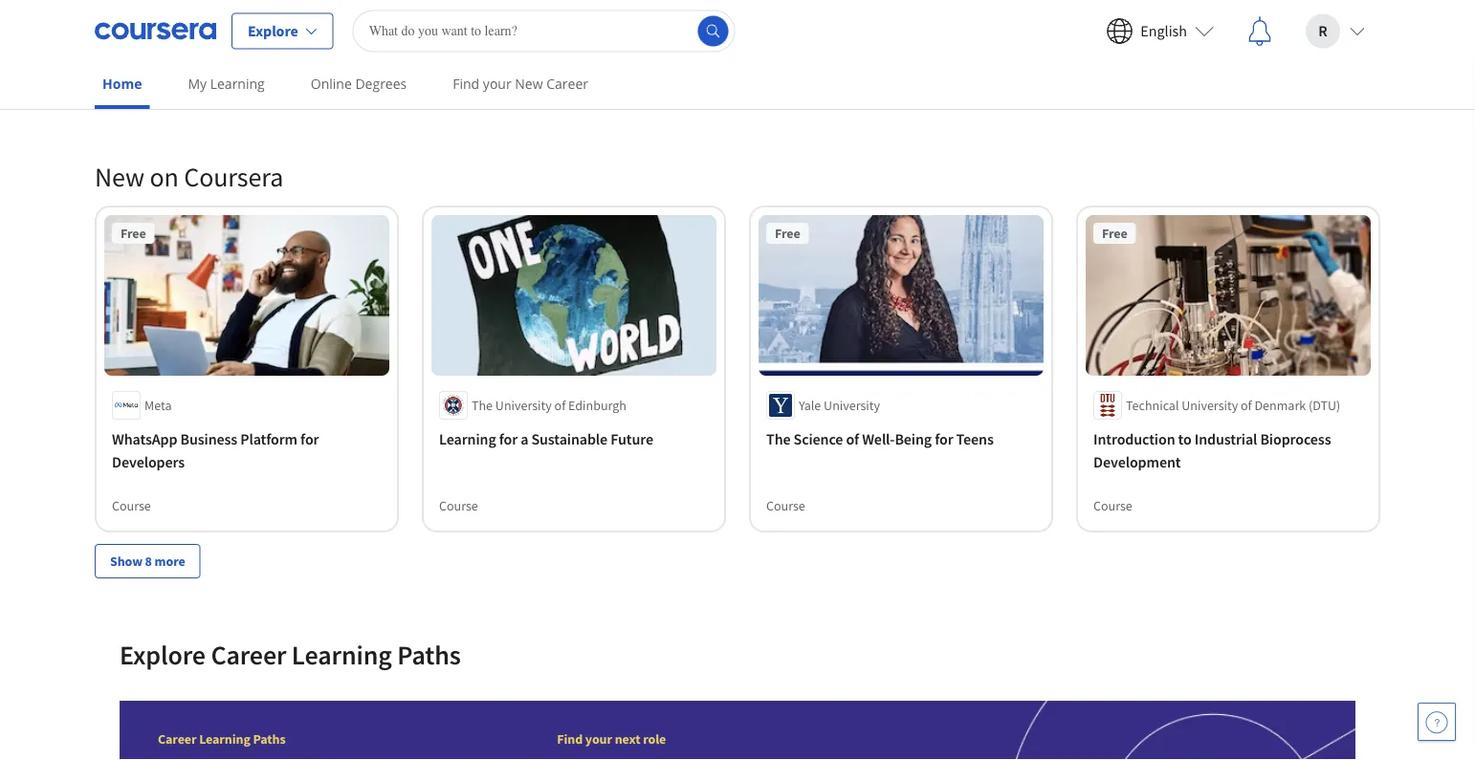 Task type: describe. For each thing, give the bounding box(es) containing it.
role
[[643, 731, 666, 748]]

help center image
[[1426, 711, 1449, 734]]

show 8 more button
[[95, 544, 201, 579]]

explore for explore career learning paths
[[120, 639, 206, 672]]

find your next role
[[557, 731, 666, 748]]

show
[[110, 553, 143, 570]]

free for introduction
[[1103, 225, 1128, 242]]

bioprocess
[[1261, 430, 1332, 449]]

university for of
[[824, 397, 881, 414]]

find for find your next role
[[557, 731, 583, 748]]

0 vertical spatial paths
[[397, 639, 461, 672]]

learning inside "learning for a sustainable future" link
[[439, 430, 496, 449]]

on
[[150, 160, 179, 194]]

introduction to industrial bioprocess development
[[1094, 430, 1332, 472]]

the science of well-being for teens link
[[767, 428, 1037, 451]]

business
[[180, 430, 237, 449]]

8
[[145, 553, 152, 570]]

english
[[1141, 22, 1188, 41]]

online
[[311, 75, 352, 93]]

the for the university of edinburgh
[[472, 397, 493, 414]]

english button
[[1091, 0, 1230, 62]]

technical
[[1127, 397, 1180, 414]]

coursera image
[[95, 16, 216, 46]]

learning inside my learning link
[[210, 75, 265, 93]]

2 for from the left
[[499, 430, 518, 449]]

the science of well-being for teens
[[767, 430, 994, 449]]

(dtu)
[[1309, 397, 1341, 414]]

well-
[[863, 430, 895, 449]]

online degrees
[[311, 75, 407, 93]]

show 8 more
[[110, 553, 185, 570]]

next
[[615, 731, 641, 748]]

of for well-
[[847, 430, 860, 449]]

explore button
[[232, 13, 334, 49]]

developers
[[112, 452, 185, 472]]

learning for a sustainable future
[[439, 430, 654, 449]]

find your new career
[[453, 75, 589, 93]]

find for find your new career
[[453, 75, 480, 93]]

introduction
[[1094, 430, 1176, 449]]

1 horizontal spatial career
[[211, 639, 287, 672]]

whatsapp business platform for developers
[[112, 430, 319, 472]]

industrial
[[1195, 430, 1258, 449]]

explore for explore
[[248, 22, 298, 41]]

your for next
[[586, 731, 613, 748]]

for inside the whatsapp business platform for developers
[[301, 430, 319, 449]]

my learning link
[[180, 62, 273, 105]]

introduction to industrial bioprocess development link
[[1094, 428, 1364, 474]]

future
[[611, 430, 654, 449]]

science
[[794, 430, 844, 449]]

your for new
[[483, 75, 512, 93]]



Task type: locate. For each thing, give the bounding box(es) containing it.
home link
[[95, 62, 150, 109]]

1 vertical spatial new
[[95, 160, 144, 194]]

0 vertical spatial more
[[262, 34, 292, 51]]

free for the
[[775, 225, 801, 242]]

1 vertical spatial explore
[[120, 639, 206, 672]]

learning for a sustainable future link
[[439, 428, 709, 451]]

1 horizontal spatial university
[[824, 397, 881, 414]]

3 university from the left
[[1182, 397, 1239, 414]]

career learning paths
[[158, 731, 286, 748]]

of for edinburgh
[[555, 397, 566, 414]]

1 vertical spatial your
[[586, 731, 613, 748]]

a
[[521, 430, 529, 449]]

0 horizontal spatial for
[[301, 430, 319, 449]]

of up sustainable
[[555, 397, 566, 414]]

new on coursera collection element
[[83, 129, 1393, 609]]

0 horizontal spatial find
[[453, 75, 480, 93]]

2 horizontal spatial career
[[547, 75, 589, 93]]

free for whatsapp
[[121, 225, 146, 242]]

explore
[[248, 22, 298, 41], [120, 639, 206, 672]]

learn more link
[[187, 0, 728, 83], [211, 25, 308, 59]]

meta
[[145, 397, 172, 414]]

course for introduction to industrial bioprocess development
[[1094, 497, 1133, 515]]

more right 8
[[155, 553, 185, 570]]

the left science
[[767, 430, 791, 449]]

university up a
[[496, 397, 552, 414]]

find left next
[[557, 731, 583, 748]]

0 horizontal spatial paths
[[253, 731, 286, 748]]

course for whatsapp business platform for developers
[[112, 497, 151, 515]]

university of illinois concerned about being accepted into your mba program? explore the performance-based admissions track (pat) from gies college of business. learn more image
[[1124, 0, 1290, 82]]

learn
[[226, 34, 259, 51]]

for right being
[[935, 430, 954, 449]]

0 vertical spatial explore
[[248, 22, 298, 41]]

3 course from the left
[[767, 497, 806, 515]]

course for the science of well-being for teens
[[767, 497, 806, 515]]

2 course from the left
[[439, 497, 478, 515]]

whatsapp business platform for developers link
[[112, 428, 382, 474]]

0 horizontal spatial explore
[[120, 639, 206, 672]]

explore inside dropdown button
[[248, 22, 298, 41]]

explore up my learning link
[[248, 22, 298, 41]]

career
[[547, 75, 589, 93], [211, 639, 287, 672], [158, 731, 197, 748]]

university for industrial
[[1182, 397, 1239, 414]]

1 vertical spatial paths
[[253, 731, 286, 748]]

university up industrial
[[1182, 397, 1239, 414]]

more inside show 8 more button
[[155, 553, 185, 570]]

university right "yale" at the bottom
[[824, 397, 881, 414]]

new down the what do you want to learn? 'text field'
[[515, 75, 543, 93]]

2 free from the left
[[775, 225, 801, 242]]

find right degrees
[[453, 75, 480, 93]]

3 free from the left
[[1103, 225, 1128, 242]]

explore down 8
[[120, 639, 206, 672]]

technical university of denmark (dtu)
[[1127, 397, 1341, 414]]

0 vertical spatial new
[[515, 75, 543, 93]]

free
[[121, 225, 146, 242], [775, 225, 801, 242], [1103, 225, 1128, 242]]

to
[[1179, 430, 1192, 449]]

What do you want to learn? text field
[[353, 10, 736, 52]]

2 horizontal spatial for
[[935, 430, 954, 449]]

for
[[301, 430, 319, 449], [499, 430, 518, 449], [935, 430, 954, 449]]

0 horizontal spatial university
[[496, 397, 552, 414]]

r button
[[1291, 0, 1381, 62]]

of left well-
[[847, 430, 860, 449]]

of for denmark
[[1241, 397, 1253, 414]]

new left on
[[95, 160, 144, 194]]

platform
[[240, 430, 298, 449]]

whatsapp
[[112, 430, 177, 449]]

new
[[515, 75, 543, 93], [95, 160, 144, 194]]

1 vertical spatial the
[[767, 430, 791, 449]]

online degrees link
[[303, 62, 415, 105]]

sustainable
[[532, 430, 608, 449]]

for left a
[[499, 430, 518, 449]]

the
[[472, 397, 493, 414], [767, 430, 791, 449]]

1 horizontal spatial new
[[515, 75, 543, 93]]

1 university from the left
[[496, 397, 552, 414]]

1 horizontal spatial of
[[847, 430, 860, 449]]

course for learning for a sustainable future
[[439, 497, 478, 515]]

0 vertical spatial career
[[547, 75, 589, 93]]

home
[[102, 75, 142, 93]]

1 horizontal spatial your
[[586, 731, 613, 748]]

4 course from the left
[[1094, 497, 1133, 515]]

more
[[262, 34, 292, 51], [155, 553, 185, 570]]

2 horizontal spatial of
[[1241, 397, 1253, 414]]

2 horizontal spatial university
[[1182, 397, 1239, 414]]

development
[[1094, 452, 1181, 472]]

1 horizontal spatial for
[[499, 430, 518, 449]]

learn more
[[226, 34, 292, 51]]

0 horizontal spatial the
[[472, 397, 493, 414]]

1 horizontal spatial free
[[775, 225, 801, 242]]

1 vertical spatial career
[[211, 639, 287, 672]]

more right "learn"
[[262, 34, 292, 51]]

teens
[[957, 430, 994, 449]]

new on coursera
[[95, 160, 284, 194]]

find your new career link
[[445, 62, 596, 105]]

university for a
[[496, 397, 552, 414]]

0 horizontal spatial your
[[483, 75, 512, 93]]

the up learning for a sustainable future
[[472, 397, 493, 414]]

your left next
[[586, 731, 613, 748]]

0 vertical spatial your
[[483, 75, 512, 93]]

of left 'denmark'
[[1241, 397, 1253, 414]]

explore career learning paths
[[120, 639, 461, 672]]

paths
[[397, 639, 461, 672], [253, 731, 286, 748]]

1 vertical spatial more
[[155, 553, 185, 570]]

degrees
[[355, 75, 407, 93]]

0 horizontal spatial more
[[155, 553, 185, 570]]

denmark
[[1255, 397, 1307, 414]]

your
[[483, 75, 512, 93], [586, 731, 613, 748]]

university
[[496, 397, 552, 414], [824, 397, 881, 414], [1182, 397, 1239, 414]]

1 horizontal spatial paths
[[397, 639, 461, 672]]

edinburgh
[[569, 397, 627, 414]]

2 vertical spatial career
[[158, 731, 197, 748]]

0 vertical spatial find
[[453, 75, 480, 93]]

1 horizontal spatial explore
[[248, 22, 298, 41]]

r
[[1319, 22, 1328, 41]]

0 horizontal spatial career
[[158, 731, 197, 748]]

the for the science of well-being for teens
[[767, 430, 791, 449]]

0 horizontal spatial free
[[121, 225, 146, 242]]

1 horizontal spatial the
[[767, 430, 791, 449]]

3 for from the left
[[935, 430, 954, 449]]

find
[[453, 75, 480, 93], [557, 731, 583, 748]]

0 horizontal spatial of
[[555, 397, 566, 414]]

for right platform
[[301, 430, 319, 449]]

my
[[188, 75, 207, 93]]

of
[[555, 397, 566, 414], [1241, 397, 1253, 414], [847, 430, 860, 449]]

the university of edinburgh
[[472, 397, 627, 414]]

my learning
[[188, 75, 265, 93]]

yale university
[[799, 397, 881, 414]]

yale
[[799, 397, 821, 414]]

1 horizontal spatial more
[[262, 34, 292, 51]]

1 free from the left
[[121, 225, 146, 242]]

None search field
[[353, 10, 736, 52]]

1 course from the left
[[112, 497, 151, 515]]

course
[[112, 497, 151, 515], [439, 497, 478, 515], [767, 497, 806, 515], [1094, 497, 1133, 515]]

learning
[[210, 75, 265, 93], [439, 430, 496, 449], [292, 639, 392, 672], [199, 731, 251, 748]]

coursera
[[184, 160, 284, 194]]

1 horizontal spatial find
[[557, 731, 583, 748]]

0 vertical spatial the
[[472, 397, 493, 414]]

being
[[895, 430, 932, 449]]

2 university from the left
[[824, 397, 881, 414]]

2 horizontal spatial free
[[1103, 225, 1128, 242]]

1 for from the left
[[301, 430, 319, 449]]

0 horizontal spatial new
[[95, 160, 144, 194]]

1 vertical spatial find
[[557, 731, 583, 748]]

your down the what do you want to learn? 'text field'
[[483, 75, 512, 93]]



Task type: vqa. For each thing, say whether or not it's contained in the screenshot.
3rd group
no



